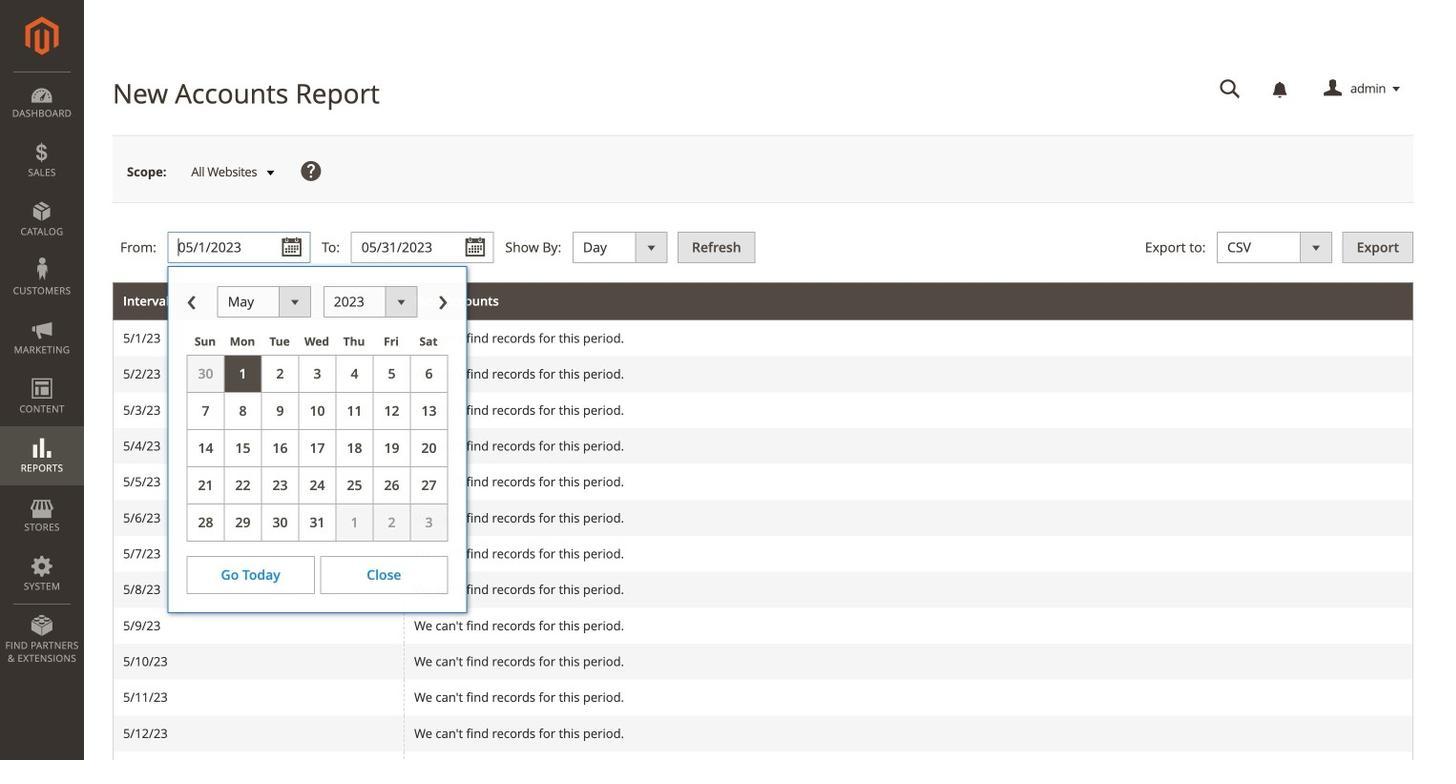Task type: vqa. For each thing, say whether or not it's contained in the screenshot.
From text field
no



Task type: locate. For each thing, give the bounding box(es) containing it.
None text field
[[1206, 73, 1254, 106]]

menu bar
[[0, 72, 84, 675]]

None text field
[[168, 232, 311, 264], [351, 232, 494, 264], [168, 232, 311, 264], [351, 232, 494, 264]]

magento admin panel image
[[25, 16, 59, 55]]



